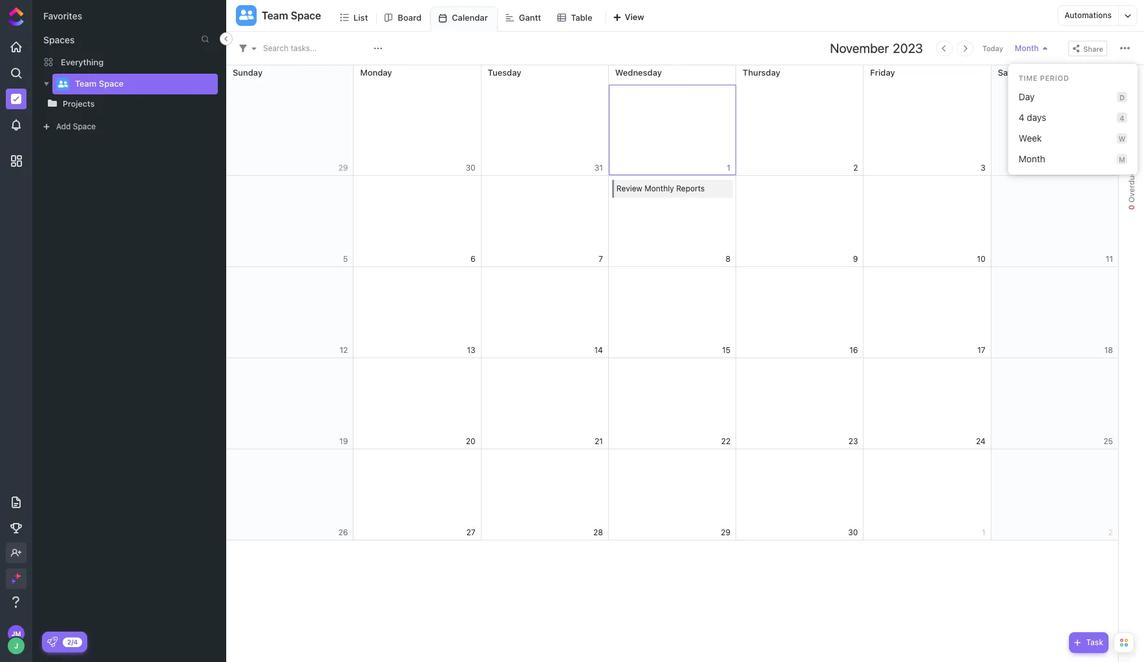 Task type: locate. For each thing, give the bounding box(es) containing it.
4 row from the top
[[226, 358, 1119, 449]]

unscheduled
[[1127, 94, 1137, 146]]

0 horizontal spatial 6
[[471, 254, 476, 264]]

gantt link
[[519, 6, 547, 31]]

review monthly reports
[[617, 184, 705, 193]]

2 vertical spatial space
[[73, 122, 96, 131]]

0 vertical spatial space
[[291, 10, 321, 21]]

4 for 4 days
[[1019, 112, 1025, 123]]

review
[[617, 184, 643, 193]]

space down everything link
[[99, 78, 124, 89]]

team
[[262, 10, 288, 21], [75, 78, 97, 89]]

space right add
[[73, 122, 96, 131]]

3 row from the top
[[226, 267, 1119, 358]]

wednesday
[[616, 67, 662, 78]]

26
[[338, 527, 348, 537]]

team up projects
[[75, 78, 97, 89]]

14
[[595, 345, 603, 355]]

5 row from the top
[[226, 449, 1119, 541]]

automations
[[1065, 10, 1112, 20]]

team space down everything
[[75, 78, 124, 89]]

0 vertical spatial team space
[[262, 10, 321, 21]]

tuesday
[[488, 67, 522, 78]]

row
[[226, 65, 1119, 176], [226, 176, 1119, 267], [226, 267, 1119, 358], [226, 358, 1119, 449], [226, 449, 1119, 541]]

22
[[721, 436, 731, 446]]

reports
[[677, 184, 705, 193]]

table
[[571, 12, 593, 22]]

board link
[[398, 6, 427, 31]]

user friends image
[[58, 80, 68, 88]]

1 vertical spatial space
[[99, 78, 124, 89]]

4 days
[[1019, 112, 1047, 123]]

0 horizontal spatial team
[[75, 78, 97, 89]]

team space inside team space link
[[75, 78, 124, 89]]

month up saturday
[[1015, 43, 1039, 53]]

gantt
[[519, 12, 541, 22]]

space inside button
[[291, 10, 321, 21]]

days
[[1027, 112, 1047, 123]]

4
[[1019, 112, 1025, 123], [1120, 113, 1125, 122]]

period
[[1041, 74, 1070, 82]]

0 horizontal spatial 4
[[1019, 112, 1025, 123]]

list
[[354, 12, 368, 22]]

saturday
[[998, 67, 1034, 78]]

6 inside row
[[471, 254, 476, 264]]

20
[[466, 436, 476, 446]]

team space inside team space button
[[262, 10, 321, 21]]

team inside button
[[262, 10, 288, 21]]

month button
[[1013, 42, 1052, 54]]

3
[[981, 163, 986, 172]]

9
[[853, 254, 858, 264]]

space up tasks...
[[291, 10, 321, 21]]

1 horizontal spatial 4
[[1120, 113, 1125, 122]]

2 horizontal spatial space
[[291, 10, 321, 21]]

task
[[1087, 638, 1104, 647]]

1 horizontal spatial team space
[[262, 10, 321, 21]]

30
[[849, 527, 858, 537]]

team for team space button
[[262, 10, 288, 21]]

add space
[[56, 122, 96, 131]]

row containing 1
[[226, 65, 1119, 176]]

0 vertical spatial month
[[1015, 43, 1039, 53]]

4 left unscheduled
[[1120, 113, 1125, 122]]

search
[[263, 43, 289, 53]]

2 row from the top
[[226, 176, 1119, 267]]

calendar link
[[452, 7, 493, 31]]

month down the week at the right top of the page
[[1019, 153, 1046, 164]]

0 horizontal spatial space
[[73, 122, 96, 131]]

1 vertical spatial 6
[[471, 254, 476, 264]]

0 horizontal spatial team space
[[75, 78, 124, 89]]

4 left days
[[1019, 112, 1025, 123]]

0 vertical spatial 6
[[1127, 146, 1137, 151]]

team up search
[[262, 10, 288, 21]]

team space
[[262, 10, 321, 21], [75, 78, 124, 89]]

space
[[291, 10, 321, 21], [99, 78, 124, 89], [73, 122, 96, 131]]

search tasks...
[[263, 43, 317, 53]]

11
[[1106, 254, 1114, 264]]

1 vertical spatial team space
[[75, 78, 124, 89]]

grid
[[226, 65, 1119, 662]]

1 horizontal spatial space
[[99, 78, 124, 89]]

27
[[467, 527, 476, 537]]

1 horizontal spatial team
[[262, 10, 288, 21]]

29
[[721, 527, 731, 537]]

team space up search tasks...
[[262, 10, 321, 21]]

m
[[1119, 155, 1126, 163]]

monthly
[[645, 184, 674, 193]]

space for team space button
[[291, 10, 321, 21]]

1
[[727, 163, 731, 172]]

0 vertical spatial team
[[262, 10, 288, 21]]

8
[[726, 254, 731, 264]]

time
[[1019, 74, 1038, 82]]

overdue
[[1127, 171, 1137, 205]]

1 row from the top
[[226, 65, 1119, 176]]

sunday
[[233, 67, 263, 78]]

6
[[1127, 146, 1137, 151], [471, 254, 476, 264]]

1 vertical spatial team
[[75, 78, 97, 89]]

share
[[1084, 44, 1104, 53]]

favorites button
[[43, 10, 82, 21]]

month
[[1015, 43, 1039, 53], [1019, 153, 1046, 164]]

19
[[340, 436, 348, 446]]

projects link
[[20, 97, 210, 110], [63, 99, 210, 108]]

team for team space link
[[75, 78, 97, 89]]

row containing review monthly reports
[[226, 176, 1119, 267]]

list link
[[354, 6, 373, 31]]

1 horizontal spatial 6
[[1127, 146, 1137, 151]]



Task type: describe. For each thing, give the bounding box(es) containing it.
23
[[849, 436, 858, 446]]

team space for team space button
[[262, 10, 321, 21]]

today
[[983, 44, 1004, 52]]

automations button
[[1059, 6, 1119, 25]]

everything link
[[33, 52, 226, 72]]

5
[[343, 254, 348, 264]]

day
[[1019, 91, 1035, 102]]

space for team space link
[[99, 78, 124, 89]]

d
[[1120, 93, 1125, 101]]

w
[[1119, 134, 1126, 143]]

thursday
[[743, 67, 781, 78]]

everything
[[61, 57, 104, 67]]

calendar
[[452, 12, 488, 23]]

team space link
[[75, 74, 210, 94]]

team space for team space link
[[75, 78, 124, 89]]

13
[[467, 345, 476, 355]]

share button
[[1069, 40, 1108, 56]]

board
[[398, 12, 422, 22]]

4 for 4
[[1120, 113, 1125, 122]]

favorites
[[43, 10, 82, 21]]

12
[[340, 345, 348, 355]]

grid containing sunday
[[226, 65, 1119, 662]]

tasks...
[[291, 43, 317, 53]]

10
[[978, 254, 986, 264]]

row containing 26
[[226, 449, 1119, 541]]

17
[[978, 345, 986, 355]]

7
[[599, 254, 603, 264]]

row containing 19
[[226, 358, 1119, 449]]

24
[[976, 436, 986, 446]]

onboarding checklist button image
[[47, 637, 58, 647]]

time period
[[1019, 74, 1070, 82]]

25
[[1104, 436, 1114, 446]]

month inside "month" dropdown button
[[1015, 43, 1039, 53]]

2
[[854, 163, 858, 172]]

spaces link
[[33, 34, 75, 45]]

Search tasks... text field
[[263, 39, 371, 57]]

today button
[[980, 42, 1006, 54]]

table link
[[571, 6, 598, 31]]

21
[[595, 436, 603, 446]]

18
[[1105, 345, 1114, 355]]

add
[[56, 122, 71, 131]]

friday
[[871, 67, 896, 78]]

spaces
[[43, 34, 75, 45]]

monday
[[360, 67, 392, 78]]

15
[[722, 345, 731, 355]]

row containing 12
[[226, 267, 1119, 358]]

28
[[594, 527, 603, 537]]

onboarding checklist button element
[[47, 637, 58, 647]]

16
[[850, 345, 858, 355]]

projects
[[63, 99, 95, 108]]

week
[[1019, 133, 1042, 144]]

2/4
[[67, 638, 78, 646]]

1 vertical spatial month
[[1019, 153, 1046, 164]]

team space button
[[257, 1, 321, 30]]

0
[[1127, 205, 1137, 210]]



Task type: vqa. For each thing, say whether or not it's contained in the screenshot.
Projects link
yes



